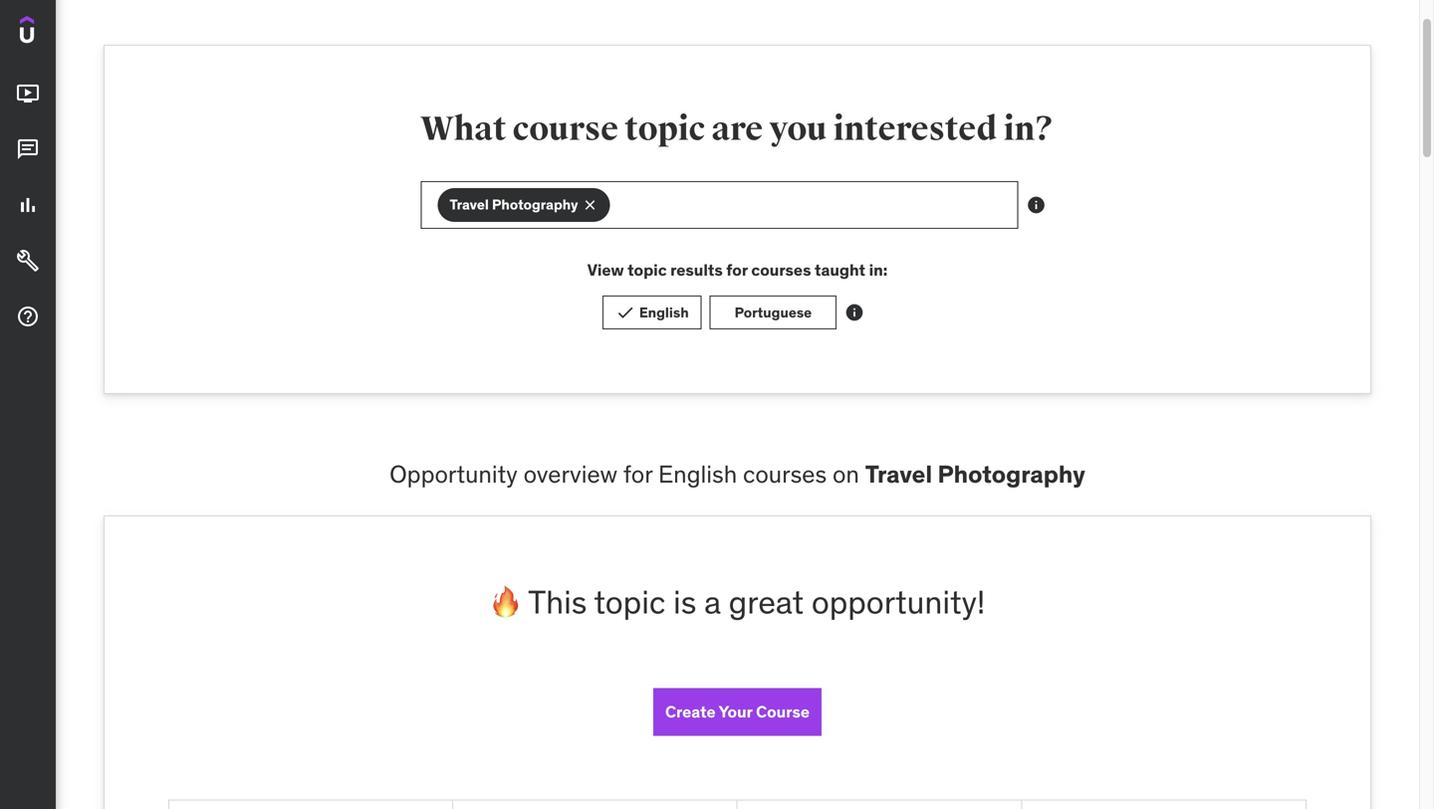 Task type: describe. For each thing, give the bounding box(es) containing it.
opportunity overview for english courses on travel photography
[[390, 460, 1085, 490]]

what
[[420, 109, 506, 150]]

great
[[729, 582, 804, 622]]

🔥
[[490, 582, 521, 622]]

photography inside button
[[492, 196, 578, 214]]

travel photography button
[[438, 188, 610, 222]]

deselect image
[[582, 197, 598, 213]]

create
[[665, 702, 716, 723]]

what course topic are you interested in?
[[420, 109, 1055, 150]]

🔥 this topic is a great opportunity!
[[490, 582, 985, 622]]

0 horizontal spatial for
[[623, 460, 653, 490]]

create your course
[[665, 702, 810, 723]]

in:
[[869, 260, 888, 280]]

create your course link
[[653, 689, 822, 737]]

this
[[528, 582, 587, 622]]

courses for for
[[751, 260, 811, 280]]

udemy image
[[20, 16, 111, 50]]

is
[[673, 582, 697, 622]]

view
[[587, 260, 624, 280]]

topic for are
[[625, 109, 705, 150]]

taught
[[815, 260, 865, 280]]

your
[[719, 702, 752, 723]]

courses for english
[[743, 460, 827, 490]]

2 medium image from the top
[[16, 193, 40, 217]]

a
[[704, 582, 721, 622]]

1 vertical spatial english
[[658, 460, 737, 490]]

3 medium image from the top
[[16, 305, 40, 329]]

small image
[[615, 303, 635, 323]]

1 horizontal spatial for
[[726, 260, 748, 280]]

get info image
[[1026, 195, 1046, 215]]

overview
[[523, 460, 618, 490]]

opportunity
[[390, 460, 518, 490]]

portuguese
[[735, 304, 812, 321]]



Task type: locate. For each thing, give the bounding box(es) containing it.
travel inside button
[[450, 196, 489, 214]]

1 vertical spatial photography
[[938, 460, 1085, 490]]

0 vertical spatial medium image
[[16, 138, 40, 162]]

topic left are
[[625, 109, 705, 150]]

0 vertical spatial topic
[[625, 109, 705, 150]]

topic left is
[[594, 582, 666, 622]]

1 medium image from the top
[[16, 82, 40, 106]]

for right overview
[[623, 460, 653, 490]]

for
[[726, 260, 748, 280], [623, 460, 653, 490]]

on
[[833, 460, 859, 490]]

1 horizontal spatial photography
[[938, 460, 1085, 490]]

you
[[769, 109, 827, 150]]

0 vertical spatial medium image
[[16, 82, 40, 106]]

1 vertical spatial medium image
[[16, 249, 40, 273]]

for right 'results'
[[726, 260, 748, 280]]

1 vertical spatial for
[[623, 460, 653, 490]]

are
[[711, 109, 763, 150]]

0 horizontal spatial travel
[[450, 196, 489, 214]]

1 medium image from the top
[[16, 138, 40, 162]]

1 vertical spatial medium image
[[16, 193, 40, 217]]

1 horizontal spatial travel
[[865, 460, 932, 490]]

travel right on
[[865, 460, 932, 490]]

results
[[670, 260, 723, 280]]

travel
[[450, 196, 489, 214], [865, 460, 932, 490]]

0 vertical spatial english
[[639, 304, 689, 321]]

1 vertical spatial courses
[[743, 460, 827, 490]]

courses left on
[[743, 460, 827, 490]]

medium image
[[16, 82, 40, 106], [16, 249, 40, 273]]

courses
[[751, 260, 811, 280], [743, 460, 827, 490]]

travel down what
[[450, 196, 489, 214]]

travel photography
[[450, 196, 578, 214]]

opportunity!
[[812, 582, 985, 622]]

2 vertical spatial medium image
[[16, 305, 40, 329]]

course
[[513, 109, 618, 150]]

0 vertical spatial for
[[726, 260, 748, 280]]

courses up portuguese
[[751, 260, 811, 280]]

topic for is
[[594, 582, 666, 622]]

english
[[639, 304, 689, 321], [658, 460, 737, 490]]

0 vertical spatial photography
[[492, 196, 578, 214]]

interested
[[833, 109, 997, 150]]

0 horizontal spatial photography
[[492, 196, 578, 214]]

1 vertical spatial travel
[[865, 460, 932, 490]]

photography
[[492, 196, 578, 214], [938, 460, 1085, 490]]

1 vertical spatial topic
[[628, 260, 667, 280]]

e.g. Photography, Travel Photography, JavaScript text field
[[421, 181, 1018, 229]]

view topic results for courses taught in:
[[587, 260, 888, 280]]

0 vertical spatial courses
[[751, 260, 811, 280]]

course
[[756, 702, 810, 723]]

2 medium image from the top
[[16, 249, 40, 273]]

get info image
[[845, 303, 865, 323]]

0 vertical spatial travel
[[450, 196, 489, 214]]

topic right view
[[628, 260, 667, 280]]

in?
[[1003, 109, 1055, 150]]

topic
[[625, 109, 705, 150], [628, 260, 667, 280], [594, 582, 666, 622]]

2 vertical spatial topic
[[594, 582, 666, 622]]

medium image
[[16, 138, 40, 162], [16, 193, 40, 217], [16, 305, 40, 329]]



Task type: vqa. For each thing, say whether or not it's contained in the screenshot.
BACK
no



